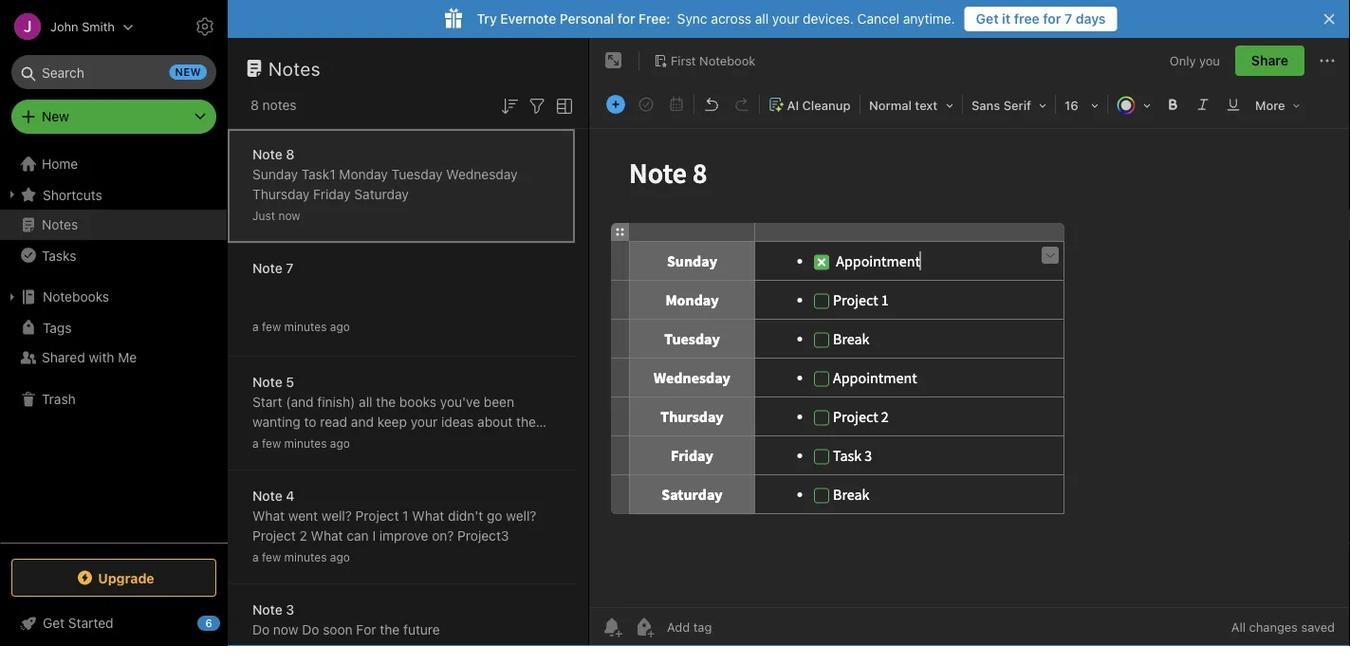 Task type: vqa. For each thing, say whether or not it's contained in the screenshot.
top Jeremy
no



Task type: locate. For each thing, give the bounding box(es) containing it.
wanting
[[252, 414, 301, 430]]

the
[[376, 394, 396, 410], [380, 622, 400, 638]]

7
[[1065, 11, 1072, 27], [286, 260, 294, 276]]

get left started
[[43, 615, 65, 631]]

what right 2
[[311, 528, 343, 544]]

a few minutes ago for note 4
[[252, 551, 350, 564]]

1 horizontal spatial notes
[[269, 57, 321, 79]]

your inside start (and finish) all the books you've been wanting to read and keep your ideas about them all in one place. tip: if you're reading a physical book, take pictu...
[[411, 414, 438, 430]]

the up keep
[[376, 394, 396, 410]]

Font color field
[[1110, 91, 1158, 119]]

note
[[252, 147, 282, 162], [252, 260, 282, 276], [252, 374, 282, 390], [252, 488, 282, 504], [252, 602, 282, 618]]

wednesday
[[446, 167, 518, 182]]

well? up can
[[321, 508, 352, 524]]

0 horizontal spatial get
[[43, 615, 65, 631]]

4 note from the top
[[252, 488, 282, 504]]

1 vertical spatial 8
[[286, 147, 295, 162]]

1 horizontal spatial get
[[976, 11, 999, 27]]

ago up finish)
[[330, 320, 350, 333]]

1 ago from the top
[[330, 320, 350, 333]]

a up note 5
[[252, 320, 259, 333]]

8 up sunday
[[286, 147, 295, 162]]

2 do from the left
[[302, 622, 319, 638]]

for right the free
[[1043, 11, 1061, 27]]

0 horizontal spatial for
[[618, 11, 635, 27]]

text
[[915, 98, 938, 112]]

minutes down 2
[[284, 551, 327, 564]]

2 a few minutes ago from the top
[[252, 437, 350, 450]]

minutes up the 5
[[284, 320, 327, 333]]

all
[[755, 11, 769, 27], [359, 394, 372, 410], [252, 434, 266, 450]]

well?
[[321, 508, 352, 524], [506, 508, 536, 524]]

note down just at left
[[252, 260, 282, 276]]

note up "start"
[[252, 374, 282, 390]]

share button
[[1235, 46, 1305, 76]]

get it free for 7 days
[[976, 11, 1106, 27]]

minutes for note 4
[[284, 551, 327, 564]]

changes
[[1249, 620, 1298, 634]]

minutes up take
[[284, 437, 327, 450]]

3 ago from the top
[[330, 551, 350, 564]]

trash link
[[0, 384, 227, 415]]

1 vertical spatial get
[[43, 615, 65, 631]]

note 4
[[252, 488, 295, 504]]

note 3
[[252, 602, 294, 618]]

Insert field
[[602, 91, 630, 118]]

what down note 4
[[252, 508, 285, 524]]

0 horizontal spatial all
[[252, 434, 266, 450]]

3 a few minutes ago from the top
[[252, 551, 350, 564]]

friday
[[313, 186, 351, 202]]

get inside help and learning task checklist 'field'
[[43, 615, 65, 631]]

do down note 3
[[252, 622, 270, 638]]

ideas
[[441, 414, 474, 430]]

0 vertical spatial all
[[755, 11, 769, 27]]

what right 1
[[412, 508, 444, 524]]

sans
[[972, 98, 1000, 112]]

your
[[772, 11, 799, 27], [411, 414, 438, 430]]

sunday task1 monday tuesday wednesday thursday friday saturday
[[252, 167, 518, 202]]

1 minutes from the top
[[284, 320, 327, 333]]

1 vertical spatial 7
[[286, 260, 294, 276]]

get inside button
[[976, 11, 999, 27]]

Heading level field
[[862, 91, 960, 119]]

0 vertical spatial the
[[376, 394, 396, 410]]

1 a few minutes ago from the top
[[252, 320, 350, 333]]

0 vertical spatial 8
[[250, 97, 259, 113]]

project up i
[[355, 508, 399, 524]]

1 vertical spatial a few minutes ago
[[252, 437, 350, 450]]

you're
[[389, 434, 427, 450]]

a few minutes ago up take
[[252, 437, 350, 450]]

get
[[976, 11, 999, 27], [43, 615, 65, 631]]

3 few from the top
[[262, 551, 281, 564]]

a few minutes ago down 2
[[252, 551, 350, 564]]

cleanup
[[802, 98, 851, 112]]

4
[[286, 488, 295, 504]]

2 minutes from the top
[[284, 437, 327, 450]]

normal text
[[869, 98, 938, 112]]

2 vertical spatial a few minutes ago
[[252, 551, 350, 564]]

project left 2
[[252, 528, 296, 544]]

7 inside get it free for 7 days button
[[1065, 11, 1072, 27]]

sans serif
[[972, 98, 1031, 112]]

0 vertical spatial now
[[278, 209, 300, 222]]

read
[[320, 414, 347, 430]]

0 horizontal spatial notes
[[42, 217, 78, 232]]

note up sunday
[[252, 147, 282, 162]]

a left the in
[[252, 437, 259, 450]]

new search field
[[25, 55, 207, 89]]

all up and
[[359, 394, 372, 410]]

Sort options field
[[498, 93, 521, 117]]

1 vertical spatial minutes
[[284, 437, 327, 450]]

now
[[278, 209, 300, 222], [273, 622, 298, 638]]

2 few from the top
[[262, 437, 281, 450]]

notes link
[[0, 210, 227, 240]]

your down books at the left bottom of the page
[[411, 414, 438, 430]]

your left devices.
[[772, 11, 799, 27]]

1 vertical spatial notes
[[42, 217, 78, 232]]

3 note from the top
[[252, 374, 282, 390]]

what
[[252, 508, 285, 524], [412, 508, 444, 524], [311, 528, 343, 544]]

1 vertical spatial your
[[411, 414, 438, 430]]

tree
[[0, 149, 228, 542]]

expand notebooks image
[[5, 289, 20, 305]]

2 horizontal spatial all
[[755, 11, 769, 27]]

a inside start (and finish) all the books you've been wanting to read and keep your ideas about them all in one place. tip: if you're reading a physical book, take pictu...
[[480, 434, 488, 450]]

do left 'soon'
[[302, 622, 319, 638]]

1 horizontal spatial all
[[359, 394, 372, 410]]

tags
[[43, 320, 72, 335]]

1 note from the top
[[252, 147, 282, 162]]

note window element
[[589, 38, 1350, 646]]

0 horizontal spatial well?
[[321, 508, 352, 524]]

home link
[[0, 149, 228, 179]]

a few minutes ago
[[252, 320, 350, 333], [252, 437, 350, 450], [252, 551, 350, 564]]

2 ago from the top
[[330, 437, 350, 450]]

for inside button
[[1043, 11, 1061, 27]]

ai
[[787, 98, 799, 112]]

8 left notes
[[250, 97, 259, 113]]

2 vertical spatial all
[[252, 434, 266, 450]]

physical
[[491, 434, 541, 450]]

a few minutes ago up the 5
[[252, 320, 350, 333]]

0 vertical spatial project
[[355, 508, 399, 524]]

3
[[286, 602, 294, 618]]

do
[[252, 622, 270, 638], [302, 622, 319, 638]]

try evernote personal for free: sync across all your devices. cancel anytime.
[[477, 11, 955, 27]]

1 horizontal spatial 8
[[286, 147, 295, 162]]

2 note from the top
[[252, 260, 282, 276]]

1 horizontal spatial do
[[302, 622, 319, 638]]

2 vertical spatial ago
[[330, 551, 350, 564]]

went
[[288, 508, 318, 524]]

a down about
[[480, 434, 488, 450]]

0 horizontal spatial 8
[[250, 97, 259, 113]]

note for note 7
[[252, 260, 282, 276]]

1 vertical spatial project
[[252, 528, 296, 544]]

if
[[377, 434, 385, 450]]

now down "3"
[[273, 622, 298, 638]]

a
[[252, 320, 259, 333], [480, 434, 488, 450], [252, 437, 259, 450], [252, 551, 259, 564]]

0 vertical spatial a few minutes ago
[[252, 320, 350, 333]]

minutes
[[284, 320, 327, 333], [284, 437, 327, 450], [284, 551, 327, 564]]

7 down just now
[[286, 260, 294, 276]]

finish)
[[317, 394, 355, 410]]

0 vertical spatial minutes
[[284, 320, 327, 333]]

16
[[1065, 98, 1078, 112]]

underline image
[[1220, 91, 1247, 118]]

all right across on the top right of the page
[[755, 11, 769, 27]]

monday
[[339, 167, 388, 182]]

ago
[[330, 320, 350, 333], [330, 437, 350, 450], [330, 551, 350, 564]]

1 horizontal spatial well?
[[506, 508, 536, 524]]

take
[[290, 454, 316, 470]]

try
[[477, 11, 497, 27]]

1 vertical spatial now
[[273, 622, 298, 638]]

7 left days
[[1065, 11, 1072, 27]]

about
[[477, 414, 513, 430]]

few up note 5
[[262, 320, 281, 333]]

notes inside tree
[[42, 217, 78, 232]]

notes up tasks
[[42, 217, 78, 232]]

note left 4
[[252, 488, 282, 504]]

More field
[[1249, 91, 1307, 119]]

0 vertical spatial ago
[[330, 320, 350, 333]]

now for just
[[278, 209, 300, 222]]

more
[[1255, 98, 1285, 112]]

0 vertical spatial few
[[262, 320, 281, 333]]

0 horizontal spatial do
[[252, 622, 270, 638]]

just
[[252, 209, 275, 222]]

do now do soon for the future
[[252, 622, 440, 638]]

few for 5
[[262, 437, 281, 450]]

0 vertical spatial get
[[976, 11, 999, 27]]

notebooks
[[43, 289, 109, 305]]

1 vertical spatial few
[[262, 437, 281, 450]]

only
[[1170, 53, 1196, 68]]

1 vertical spatial all
[[359, 394, 372, 410]]

1 horizontal spatial 7
[[1065, 11, 1072, 27]]

get left "it"
[[976, 11, 999, 27]]

ago for note 5
[[330, 437, 350, 450]]

1 vertical spatial ago
[[330, 437, 350, 450]]

few for 4
[[262, 551, 281, 564]]

ago up 'pictu...'
[[330, 437, 350, 450]]

0 vertical spatial 7
[[1065, 11, 1072, 27]]

keep
[[377, 414, 407, 430]]

2 vertical spatial minutes
[[284, 551, 327, 564]]

5 note from the top
[[252, 602, 282, 618]]

Add tag field
[[665, 619, 807, 635]]

note left "3"
[[252, 602, 282, 618]]

notes up notes
[[269, 57, 321, 79]]

new
[[175, 66, 201, 78]]

0 horizontal spatial your
[[411, 414, 438, 430]]

2 for from the left
[[1043, 11, 1061, 27]]

3 minutes from the top
[[284, 551, 327, 564]]

one
[[284, 434, 307, 450]]

1 horizontal spatial for
[[1043, 11, 1061, 27]]

now down thursday at top left
[[278, 209, 300, 222]]

for left "free:"
[[618, 11, 635, 27]]

View options field
[[548, 93, 576, 117]]

books
[[399, 394, 436, 410]]

well? right go
[[506, 508, 536, 524]]

across
[[711, 11, 751, 27]]

few up note 3
[[262, 551, 281, 564]]

the right for
[[380, 622, 400, 638]]

saturday
[[354, 186, 409, 202]]

0 horizontal spatial 7
[[286, 260, 294, 276]]

ago down can
[[330, 551, 350, 564]]

2 vertical spatial few
[[262, 551, 281, 564]]

shortcuts button
[[0, 179, 227, 210]]

note 8
[[252, 147, 295, 162]]

0 vertical spatial your
[[772, 11, 799, 27]]

all left the in
[[252, 434, 266, 450]]

Font family field
[[965, 91, 1053, 119]]

2
[[299, 528, 307, 544]]

few up book,
[[262, 437, 281, 450]]

get for get it free for 7 days
[[976, 11, 999, 27]]

notebook
[[699, 53, 756, 67]]

1 for from the left
[[618, 11, 635, 27]]

italic image
[[1190, 91, 1216, 118]]

for
[[618, 11, 635, 27], [1043, 11, 1061, 27]]



Task type: describe. For each thing, give the bounding box(es) containing it.
it
[[1002, 11, 1011, 27]]

now for do
[[273, 622, 298, 638]]

1 well? from the left
[[321, 508, 352, 524]]

0 vertical spatial notes
[[269, 57, 321, 79]]

2 well? from the left
[[506, 508, 536, 524]]

note for note 4
[[252, 488, 282, 504]]

anytime.
[[903, 11, 955, 27]]

note for note 8
[[252, 147, 282, 162]]

1 few from the top
[[262, 320, 281, 333]]

what went well? project 1 what didn't go well? project 2 what can i improve on? project3
[[252, 508, 536, 544]]

been
[[484, 394, 514, 410]]

0 horizontal spatial what
[[252, 508, 285, 524]]

you
[[1199, 53, 1220, 68]]

trash
[[42, 391, 76, 407]]

tags button
[[0, 312, 227, 343]]

go
[[487, 508, 502, 524]]

me
[[118, 350, 137, 365]]

tasks button
[[0, 240, 227, 270]]

1 do from the left
[[252, 622, 270, 638]]

Account field
[[0, 8, 134, 46]]

first
[[671, 53, 696, 67]]

upgrade
[[98, 570, 154, 586]]

a few minutes ago for note 5
[[252, 437, 350, 450]]

future
[[403, 622, 440, 638]]

on?
[[432, 528, 454, 544]]

ai cleanup
[[787, 98, 851, 112]]

the inside start (and finish) all the books you've been wanting to read and keep your ideas about them all in one place. tip: if you're reading a physical book, take pictu...
[[376, 394, 396, 410]]

new button
[[11, 100, 216, 134]]

shared
[[42, 350, 85, 365]]

evernote
[[500, 11, 556, 27]]

more actions image
[[1316, 49, 1339, 72]]

minutes for note 5
[[284, 437, 327, 450]]

ago for note 4
[[330, 551, 350, 564]]

i
[[372, 528, 376, 544]]

in
[[270, 434, 280, 450]]

all changes saved
[[1231, 620, 1335, 634]]

first notebook button
[[647, 47, 762, 74]]

to
[[304, 414, 316, 430]]

get it free for 7 days button
[[965, 7, 1117, 31]]

cancel
[[857, 11, 899, 27]]

place.
[[310, 434, 347, 450]]

devices.
[[803, 11, 854, 27]]

tasks
[[42, 247, 76, 263]]

get started
[[43, 615, 113, 631]]

days
[[1076, 11, 1106, 27]]

for for free:
[[618, 11, 635, 27]]

a up note 3
[[252, 551, 259, 564]]

tip:
[[351, 434, 374, 450]]

sync
[[677, 11, 707, 27]]

note 5
[[252, 374, 294, 390]]

start
[[252, 394, 282, 410]]

upgrade button
[[11, 559, 216, 597]]

Note Editor text field
[[589, 129, 1350, 607]]

add filters image
[[526, 95, 548, 117]]

1 vertical spatial the
[[380, 622, 400, 638]]

note 7
[[252, 260, 294, 276]]

thursday
[[252, 186, 310, 202]]

task1
[[302, 167, 336, 182]]

john smith
[[50, 19, 115, 34]]

all
[[1231, 620, 1246, 634]]

book,
[[252, 454, 287, 470]]

only you
[[1170, 53, 1220, 68]]

normal
[[869, 98, 912, 112]]

home
[[42, 156, 78, 172]]

ai cleanup button
[[762, 91, 858, 119]]

1
[[402, 508, 408, 524]]

Add filters field
[[526, 93, 548, 117]]

shared with me link
[[0, 343, 227, 373]]

6
[[205, 617, 212, 630]]

settings image
[[194, 15, 216, 38]]

Search text field
[[25, 55, 203, 89]]

can
[[347, 528, 369, 544]]

1 horizontal spatial your
[[772, 11, 799, 27]]

More actions field
[[1316, 46, 1339, 76]]

undo image
[[698, 91, 725, 118]]

share
[[1251, 53, 1288, 68]]

1 horizontal spatial project
[[355, 508, 399, 524]]

reading
[[431, 434, 477, 450]]

free:
[[639, 11, 670, 27]]

project3
[[457, 528, 509, 544]]

shared with me
[[42, 350, 137, 365]]

expand note image
[[602, 49, 625, 72]]

add tag image
[[633, 616, 656, 639]]

improve
[[379, 528, 428, 544]]

click to collapse image
[[221, 611, 235, 634]]

for for 7
[[1043, 11, 1061, 27]]

1 horizontal spatial what
[[311, 528, 343, 544]]

shortcuts
[[43, 187, 102, 202]]

Help and Learning task checklist field
[[0, 608, 228, 639]]

0 horizontal spatial project
[[252, 528, 296, 544]]

note for note 5
[[252, 374, 282, 390]]

Font size field
[[1058, 91, 1105, 119]]

(and
[[286, 394, 314, 410]]

get for get started
[[43, 615, 65, 631]]

didn't
[[448, 508, 483, 524]]

serif
[[1004, 98, 1031, 112]]

with
[[89, 350, 114, 365]]

notes
[[262, 97, 297, 113]]

and
[[351, 414, 374, 430]]

add a reminder image
[[601, 616, 623, 639]]

soon
[[323, 622, 353, 638]]

smith
[[82, 19, 115, 34]]

tree containing home
[[0, 149, 228, 542]]

note for note 3
[[252, 602, 282, 618]]

john
[[50, 19, 78, 34]]

2 horizontal spatial what
[[412, 508, 444, 524]]

started
[[68, 615, 113, 631]]

just now
[[252, 209, 300, 222]]

bold image
[[1159, 91, 1186, 118]]

them
[[516, 414, 547, 430]]

first notebook
[[671, 53, 756, 67]]

for
[[356, 622, 376, 638]]

you've
[[440, 394, 480, 410]]

pictu...
[[320, 454, 362, 470]]

tuesday
[[391, 167, 443, 182]]



